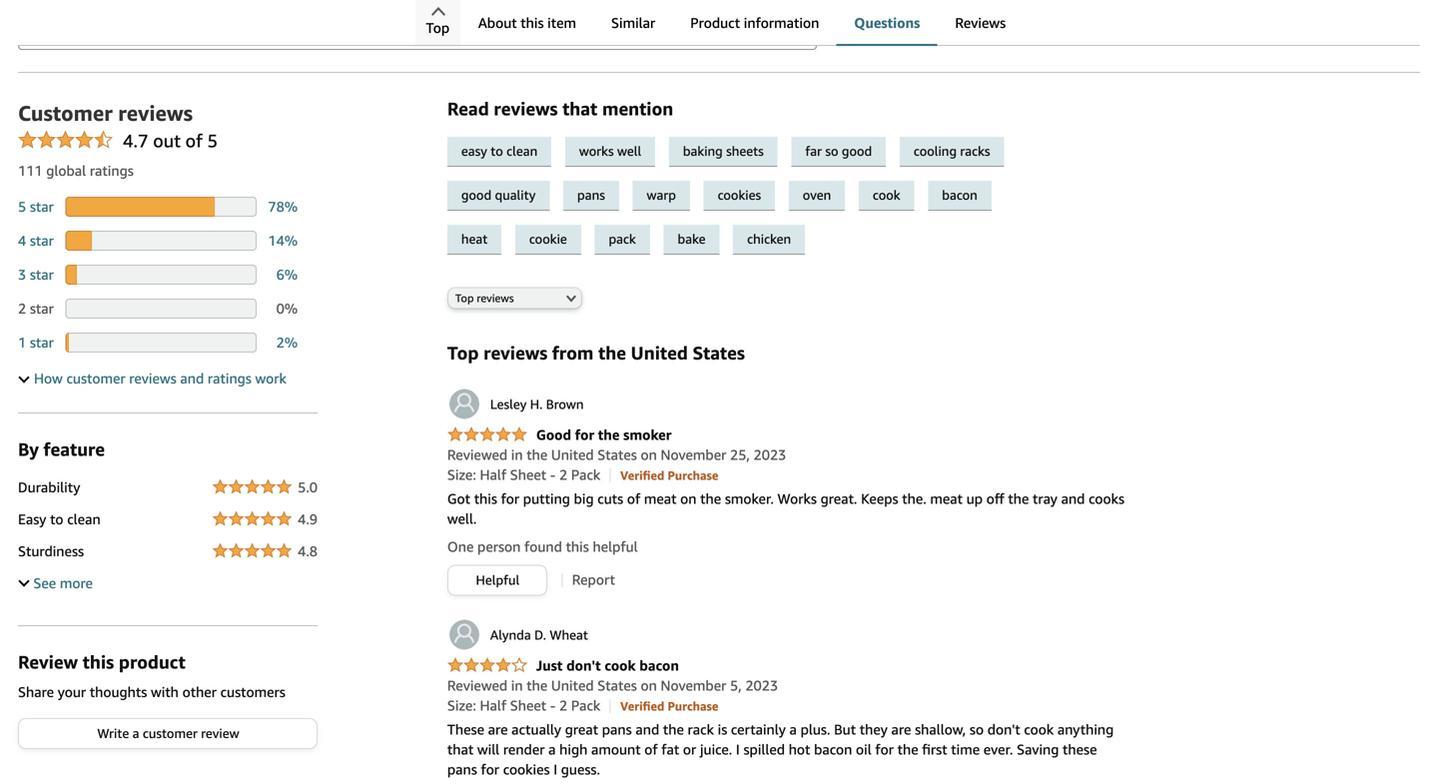 Task type: vqa. For each thing, say whether or not it's contained in the screenshot.
Shop ingredients
no



Task type: describe. For each thing, give the bounding box(es) containing it.
bake
[[678, 231, 706, 247]]

0 horizontal spatial bacon
[[640, 657, 679, 674]]

2 are from the left
[[892, 721, 912, 738]]

star for 2 star
[[30, 300, 54, 317]]

these
[[1063, 741, 1098, 758]]

hot
[[789, 741, 811, 758]]

so inside these are actually great pans and the rack is certainly a plus. but they are shallow, so don't cook anything that will render a high amount of fat or juice. i spilled hot bacon oil for the first time ever. saving these pans for cookies i guess.
[[970, 721, 984, 738]]

for down will
[[481, 761, 500, 778]]

search image
[[28, 27, 41, 40]]

1 vertical spatial cook
[[605, 657, 636, 674]]

bacon inside these are actually great pans and the rack is certainly a plus. but they are shallow, so don't cook anything that will render a high amount of fat or juice. i spilled hot bacon oil for the first time ever. saving these pans for cookies i guess.
[[814, 741, 853, 758]]

one
[[448, 538, 474, 555]]

information
[[744, 14, 820, 31]]

2023 for reviewed in the united states on november 25, 2023
[[754, 447, 787, 463]]

ratings inside dropdown button
[[208, 370, 252, 387]]

easy
[[18, 511, 46, 528]]

write
[[97, 726, 129, 741]]

on for good for the smoker
[[641, 447, 657, 463]]

mention
[[603, 98, 674, 119]]

this for item
[[521, 14, 544, 31]]

verified for and
[[621, 699, 665, 713]]

by
[[18, 439, 39, 460]]

the right off
[[1009, 491, 1030, 507]]

good inside good quality 'link'
[[462, 187, 492, 203]]

tray
[[1033, 491, 1058, 507]]

about
[[478, 14, 517, 31]]

good inside the "far so good" link
[[842, 143, 873, 159]]

1
[[18, 334, 26, 351]]

plus.
[[801, 721, 831, 738]]

reviewed in the united states on november 25, 2023
[[448, 447, 787, 463]]

reviews inside dropdown button
[[129, 370, 177, 387]]

share your thoughts with other customers
[[18, 684, 286, 700]]

| image for for
[[610, 468, 611, 482]]

progress bar for 1 star
[[65, 333, 257, 353]]

sheets
[[727, 143, 764, 159]]

the.
[[903, 491, 927, 507]]

helpful
[[476, 572, 520, 588]]

0 horizontal spatial so
[[826, 143, 839, 159]]

warp link
[[633, 181, 704, 211]]

star for 1 star
[[30, 334, 54, 351]]

saving
[[1017, 741, 1060, 758]]

smoker.
[[725, 491, 774, 507]]

the left smoker.
[[701, 491, 722, 507]]

verified purchase for rack
[[621, 699, 719, 713]]

this right "found" on the left bottom
[[566, 538, 589, 555]]

5 star link
[[18, 198, 54, 215]]

sheet for actually
[[510, 697, 547, 714]]

verified purchase for meat
[[621, 469, 719, 483]]

size: half sheet - 2 pack for for
[[448, 467, 601, 483]]

of inside these are actually great pans and the rack is certainly a plus. but they are shallow, so don't cook anything that will render a high amount of fat or juice. i spilled hot bacon oil for the first time ever. saving these pans for cookies i guess.
[[645, 741, 658, 758]]

good for the smoker link
[[448, 427, 672, 445]]

november for just don't cook bacon
[[661, 677, 727, 694]]

read reviews that mention
[[448, 98, 674, 119]]

on inside got this for putting big cuts of meat on the smoker.  works great.  keeps the. meat up off the tray and cooks well.
[[681, 491, 697, 507]]

ever.
[[984, 741, 1014, 758]]

star for 5 star
[[30, 198, 54, 215]]

see
[[33, 575, 56, 592]]

works well
[[579, 143, 642, 159]]

4.8
[[298, 543, 318, 560]]

0%
[[276, 300, 298, 317]]

1 meat from the left
[[644, 491, 677, 507]]

customer reviews
[[18, 100, 193, 125]]

from
[[553, 342, 594, 364]]

all 2 star reviews element
[[18, 300, 54, 317]]

anything
[[1058, 721, 1114, 738]]

lesley
[[490, 397, 527, 412]]

united for just don't cook bacon
[[552, 677, 594, 694]]

november for good for the smoker
[[661, 447, 727, 463]]

alynda d. wheat
[[490, 627, 588, 643]]

lesley h. brown link
[[448, 387, 584, 421]]

works well link
[[565, 137, 669, 167]]

pack for big
[[571, 467, 601, 483]]

how customer reviews and ratings work
[[34, 370, 287, 387]]

racks
[[961, 143, 991, 159]]

Search in reviews, Q&A... search field
[[18, 19, 817, 50]]

states for bacon
[[598, 677, 637, 694]]

works
[[778, 491, 817, 507]]

report
[[572, 571, 616, 588]]

cook link
[[859, 181, 929, 211]]

first
[[923, 741, 948, 758]]

lesley h. brown
[[490, 397, 584, 412]]

see more
[[33, 575, 93, 592]]

4 star
[[18, 232, 54, 249]]

progress bar for 3 star
[[65, 265, 257, 285]]

1 horizontal spatial 5
[[207, 130, 218, 151]]

chicken
[[748, 231, 792, 247]]

size: for reviewed in the united states on november 25, 2023
[[448, 467, 476, 483]]

dropdown image
[[566, 294, 576, 302]]

4 star link
[[18, 232, 54, 249]]

share
[[18, 684, 54, 700]]

reviews for top reviews from the united states
[[484, 342, 548, 364]]

and inside these are actually great pans and the rack is certainly a plus. but they are shallow, so don't cook anything that will render a high amount of fat or juice. i spilled hot bacon oil for the first time ever. saving these pans for cookies i guess.
[[636, 721, 660, 738]]

will
[[478, 741, 500, 758]]

1 vertical spatial | image
[[562, 573, 563, 587]]

0 vertical spatial ratings
[[90, 162, 134, 179]]

0 vertical spatial 2
[[18, 300, 26, 317]]

product
[[691, 14, 741, 31]]

h.
[[530, 397, 543, 412]]

oven
[[803, 187, 832, 203]]

for right oil
[[876, 741, 894, 758]]

about this item
[[478, 14, 577, 31]]

one person found this helpful
[[448, 538, 638, 555]]

just don't cook bacon link
[[448, 657, 679, 675]]

high
[[560, 741, 588, 758]]

sheet for for
[[510, 467, 547, 483]]

clean for easy to clean
[[507, 143, 538, 159]]

the right from
[[599, 342, 627, 364]]

big
[[574, 491, 594, 507]]

the up reviewed in the united states on november 25, 2023
[[598, 427, 620, 443]]

certainly
[[731, 721, 786, 738]]

1 vertical spatial i
[[554, 761, 558, 778]]

questions
[[855, 14, 921, 31]]

0 horizontal spatial a
[[133, 726, 139, 741]]

and inside dropdown button
[[180, 370, 204, 387]]

of inside got this for putting big cuts of meat on the smoker.  works great.  keeps the. meat up off the tray and cooks well.
[[627, 491, 641, 507]]

star for 3 star
[[30, 266, 54, 283]]

easy
[[462, 143, 487, 159]]

up
[[967, 491, 983, 507]]

cooling
[[914, 143, 957, 159]]

2 for reviewed in the united states on november 5, 2023
[[560, 697, 568, 714]]

0 percent of reviews have 2 stars element
[[276, 300, 298, 317]]

product
[[119, 651, 186, 673]]

bake link
[[664, 225, 734, 255]]

by feature
[[18, 439, 105, 460]]

the down good
[[527, 447, 548, 463]]

more
[[60, 575, 93, 592]]

cooks
[[1089, 491, 1125, 507]]

2 star
[[18, 300, 54, 317]]

this for for
[[474, 491, 498, 507]]

out
[[153, 130, 181, 151]]

0 vertical spatial of
[[186, 130, 203, 151]]

or
[[683, 741, 697, 758]]

review this product
[[18, 651, 186, 673]]

just
[[537, 657, 563, 674]]

reviewed for reviewed in the united states on november 5, 2023
[[448, 677, 508, 694]]

top for top reviews from the united states
[[448, 342, 479, 364]]

amount
[[592, 741, 641, 758]]

baking sheets link
[[669, 137, 792, 167]]

pans link
[[564, 181, 633, 211]]

heat link
[[448, 225, 516, 255]]

top for top reviews
[[456, 292, 474, 305]]

- for great
[[550, 697, 556, 714]]

2 vertical spatial pans
[[448, 761, 477, 778]]

customers
[[220, 684, 286, 700]]



Task type: locate. For each thing, give the bounding box(es) containing it.
reviewed for reviewed in the united states on november 25, 2023
[[448, 447, 508, 463]]

5.0
[[298, 479, 318, 496]]

how
[[34, 370, 63, 387]]

4.7 out of 5
[[123, 130, 218, 151]]

the
[[599, 342, 627, 364], [598, 427, 620, 443], [527, 447, 548, 463], [701, 491, 722, 507], [1009, 491, 1030, 507], [527, 677, 548, 694], [663, 721, 684, 738], [898, 741, 919, 758]]

clean up sturdiness
[[67, 511, 101, 528]]

warp
[[647, 187, 676, 203]]

extender expand image
[[18, 576, 30, 587]]

1 horizontal spatial i
[[736, 741, 740, 758]]

1 horizontal spatial ratings
[[208, 370, 252, 387]]

78% link
[[268, 198, 298, 215]]

1 vertical spatial pack
[[571, 697, 601, 714]]

that down these
[[448, 741, 474, 758]]

0 vertical spatial 2023
[[754, 447, 787, 463]]

november left 25,
[[661, 447, 727, 463]]

2 star from the top
[[30, 232, 54, 249]]

2 vertical spatial cook
[[1025, 721, 1054, 738]]

bacon link
[[929, 181, 1002, 211]]

i right juice.
[[736, 741, 740, 758]]

5 right the out on the top left of page
[[207, 130, 218, 151]]

durability
[[18, 479, 80, 496]]

0 vertical spatial | image
[[610, 468, 611, 482]]

cookies link
[[704, 181, 789, 211]]

half for this
[[480, 467, 507, 483]]

verified down reviewed in the united states on november 25, 2023
[[621, 469, 665, 483]]

3 star link
[[18, 266, 54, 283]]

november left 5,
[[661, 677, 727, 694]]

and down bar chart at 0 percent "element"
[[180, 370, 204, 387]]

1 vertical spatial don't
[[988, 721, 1021, 738]]

reviews down heat link
[[477, 292, 514, 305]]

1 vertical spatial pans
[[602, 721, 632, 738]]

bacon up reviewed in the united states on november 5, 2023
[[640, 657, 679, 674]]

reviews for top reviews
[[477, 292, 514, 305]]

1 - from the top
[[550, 467, 556, 483]]

bacon down 'but'
[[814, 741, 853, 758]]

2 horizontal spatial bacon
[[943, 187, 978, 203]]

2 horizontal spatial and
[[1062, 491, 1086, 507]]

1 vertical spatial november
[[661, 677, 727, 694]]

cooling racks
[[914, 143, 991, 159]]

top for top
[[426, 19, 450, 36]]

putting
[[523, 491, 571, 507]]

2 progress bar from the top
[[65, 231, 257, 251]]

1 half from the top
[[480, 467, 507, 483]]

1 vertical spatial united
[[552, 447, 594, 463]]

united down good for the smoker link
[[552, 447, 594, 463]]

2 in from the top
[[511, 677, 523, 694]]

this inside got this for putting big cuts of meat on the smoker.  works great.  keeps the. meat up off the tray and cooks well.
[[474, 491, 498, 507]]

good quality link
[[448, 181, 564, 211]]

bacon
[[943, 187, 978, 203], [640, 657, 679, 674], [814, 741, 853, 758]]

size: half sheet - 2 pack
[[448, 467, 601, 483], [448, 697, 601, 714]]

top down top reviews on the top of page
[[448, 342, 479, 364]]

shallow,
[[915, 721, 967, 738]]

0 vertical spatial united
[[631, 342, 688, 364]]

the up fat
[[663, 721, 684, 738]]

reviews
[[956, 14, 1006, 31]]

the down just
[[527, 677, 548, 694]]

just don't cook bacon
[[537, 657, 679, 674]]

of right the out on the top left of page
[[186, 130, 203, 151]]

2 meat from the left
[[931, 491, 963, 507]]

progress bar for 5 star
[[65, 197, 257, 217]]

1 horizontal spatial and
[[636, 721, 660, 738]]

cookies inside cookies link
[[718, 187, 762, 203]]

clean inside 'link'
[[507, 143, 538, 159]]

baking
[[683, 143, 723, 159]]

size: up got
[[448, 467, 476, 483]]

-
[[550, 467, 556, 483], [550, 697, 556, 714]]

meat right cuts
[[644, 491, 677, 507]]

1 vertical spatial to
[[50, 511, 64, 528]]

see more button
[[18, 575, 93, 592]]

2 vertical spatial top
[[448, 342, 479, 364]]

of left fat
[[645, 741, 658, 758]]

1 progress bar from the top
[[65, 197, 257, 217]]

4.7
[[123, 130, 148, 151]]

is
[[718, 721, 728, 738]]

star up 4 star link
[[30, 198, 54, 215]]

2 reviewed from the top
[[448, 677, 508, 694]]

1 purchase from the top
[[668, 469, 719, 483]]

purchase for rack
[[668, 699, 719, 713]]

- up actually
[[550, 697, 556, 714]]

that inside these are actually great pans and the rack is certainly a plus. but they are shallow, so don't cook anything that will render a high amount of fat or juice. i spilled hot bacon oil for the first time ever. saving these pans for cookies i guess.
[[448, 741, 474, 758]]

1 vertical spatial clean
[[67, 511, 101, 528]]

cookies inside these are actually great pans and the rack is certainly a plus. but they are shallow, so don't cook anything that will render a high amount of fat or juice. i spilled hot bacon oil for the first time ever. saving these pans for cookies i guess.
[[503, 761, 550, 778]]

1 november from the top
[[661, 447, 727, 463]]

juice.
[[700, 741, 733, 758]]

verified purchase down "smoker" at the left bottom of page
[[621, 469, 719, 483]]

1 horizontal spatial good
[[842, 143, 873, 159]]

size: half sheet - 2 pack up putting
[[448, 467, 601, 483]]

top left about
[[426, 19, 450, 36]]

4
[[18, 232, 26, 249]]

cook
[[873, 187, 901, 203], [605, 657, 636, 674], [1025, 721, 1054, 738]]

1 horizontal spatial bacon
[[814, 741, 853, 758]]

2 vertical spatial united
[[552, 677, 594, 694]]

0 horizontal spatial ratings
[[90, 162, 134, 179]]

1 star link
[[18, 334, 54, 351]]

1 vertical spatial good
[[462, 187, 492, 203]]

oil
[[856, 741, 872, 758]]

other
[[182, 684, 217, 700]]

2 purchase from the top
[[668, 699, 719, 713]]

2 sheet from the top
[[510, 697, 547, 714]]

good right "far"
[[842, 143, 873, 159]]

pans down works
[[578, 187, 605, 203]]

cook up saving
[[1025, 721, 1054, 738]]

united
[[631, 342, 688, 364], [552, 447, 594, 463], [552, 677, 594, 694]]

united down just don't cook bacon link
[[552, 677, 594, 694]]

size: for reviewed in the united states on november 5, 2023
[[448, 697, 476, 714]]

this
[[521, 14, 544, 31], [474, 491, 498, 507], [566, 538, 589, 555], [83, 651, 114, 673]]

a left high
[[549, 741, 556, 758]]

1 vertical spatial that
[[448, 741, 474, 758]]

so up time at the bottom right of page
[[970, 721, 984, 738]]

for inside got this for putting big cuts of meat on the smoker.  works great.  keeps the. meat up off the tray and cooks well.
[[501, 491, 520, 507]]

1 vertical spatial verified
[[621, 699, 665, 713]]

progress bar for 4 star
[[65, 231, 257, 251]]

pans down these
[[448, 761, 477, 778]]

don't
[[567, 657, 601, 674], [988, 721, 1021, 738]]

1 vertical spatial on
[[681, 491, 697, 507]]

2023 right 25,
[[754, 447, 787, 463]]

sheet up putting
[[510, 467, 547, 483]]

2 horizontal spatial of
[[645, 741, 658, 758]]

verified down reviewed in the united states on november 5, 2023
[[621, 699, 665, 713]]

half for are
[[480, 697, 507, 714]]

0 vertical spatial verified
[[621, 469, 665, 483]]

purchase down "smoker" at the left bottom of page
[[668, 469, 719, 483]]

reviews for read reviews that mention
[[494, 98, 558, 119]]

1 verified from the top
[[621, 469, 665, 483]]

pack up "big"
[[571, 467, 601, 483]]

the left first at the bottom of page
[[898, 741, 919, 758]]

1 vertical spatial 2
[[560, 467, 568, 483]]

render
[[503, 741, 545, 758]]

1 horizontal spatial a
[[549, 741, 556, 758]]

cookie
[[529, 231, 567, 247]]

2 pack from the top
[[571, 697, 601, 714]]

heat
[[462, 231, 488, 247]]

0 vertical spatial november
[[661, 447, 727, 463]]

half up these
[[480, 697, 507, 714]]

0 vertical spatial so
[[826, 143, 839, 159]]

to for easy
[[491, 143, 503, 159]]

1 vertical spatial states
[[598, 447, 637, 463]]

1 vertical spatial 2023
[[746, 677, 779, 694]]

0 vertical spatial states
[[693, 342, 745, 364]]

bacon down cooling racks link at right top
[[943, 187, 978, 203]]

verified for cuts
[[621, 469, 665, 483]]

review
[[18, 651, 78, 673]]

this left item
[[521, 14, 544, 31]]

don't inside these are actually great pans and the rack is certainly a plus. but they are shallow, so don't cook anything that will render a high amount of fat or juice. i spilled hot bacon oil for the first time ever. saving these pans for cookies i guess.
[[988, 721, 1021, 738]]

size: half sheet - 2 pack for actually
[[448, 697, 601, 714]]

to
[[491, 143, 503, 159], [50, 511, 64, 528]]

states for smoker
[[598, 447, 637, 463]]

pans up amount
[[602, 721, 632, 738]]

customer inside dropdown button
[[66, 370, 126, 387]]

5 star from the top
[[30, 334, 54, 351]]

1 vertical spatial ratings
[[208, 370, 252, 387]]

0 horizontal spatial that
[[448, 741, 474, 758]]

2 size: from the top
[[448, 697, 476, 714]]

| image
[[610, 468, 611, 482], [562, 573, 563, 587], [610, 699, 611, 713]]

top reviews
[[456, 292, 514, 305]]

that up works
[[563, 98, 598, 119]]

reviewed up got
[[448, 447, 508, 463]]

cookie link
[[516, 225, 595, 255]]

0 horizontal spatial are
[[488, 721, 508, 738]]

0 horizontal spatial of
[[186, 130, 203, 151]]

chicken link
[[734, 225, 816, 255]]

reviewed up these
[[448, 677, 508, 694]]

verified
[[621, 469, 665, 483], [621, 699, 665, 713]]

1 vertical spatial verified purchase link
[[621, 697, 719, 714]]

0 vertical spatial sheet
[[510, 467, 547, 483]]

for inside good for the smoker link
[[575, 427, 595, 443]]

5,
[[730, 677, 742, 694]]

and up amount
[[636, 721, 660, 738]]

to for easy
[[50, 511, 64, 528]]

so right "far"
[[826, 143, 839, 159]]

got
[[448, 491, 471, 507]]

customer
[[18, 100, 113, 125]]

thoughts
[[90, 684, 147, 700]]

4 star from the top
[[30, 300, 54, 317]]

for left putting
[[501, 491, 520, 507]]

on left smoker.
[[681, 491, 697, 507]]

1 vertical spatial size: half sheet - 2 pack
[[448, 697, 601, 714]]

1 star from the top
[[30, 198, 54, 215]]

this up thoughts
[[83, 651, 114, 673]]

actually
[[512, 721, 562, 738]]

are up will
[[488, 721, 508, 738]]

ratings down 4.7
[[90, 162, 134, 179]]

similar
[[612, 14, 656, 31]]

2 verified purchase link from the top
[[621, 697, 719, 714]]

1 horizontal spatial of
[[627, 491, 641, 507]]

pack up great
[[571, 697, 601, 714]]

pack for pans
[[571, 697, 601, 714]]

0 vertical spatial verified purchase link
[[621, 467, 719, 483]]

with
[[151, 684, 179, 700]]

meat left up in the right bottom of the page
[[931, 491, 963, 507]]

1 vertical spatial half
[[480, 697, 507, 714]]

expand image
[[18, 372, 30, 383]]

0 horizontal spatial meat
[[644, 491, 677, 507]]

1 are from the left
[[488, 721, 508, 738]]

1 horizontal spatial meat
[[931, 491, 963, 507]]

6%
[[276, 266, 298, 283]]

spilled
[[744, 741, 785, 758]]

i left guess.
[[554, 761, 558, 778]]

0 vertical spatial pans
[[578, 187, 605, 203]]

pans inside pans link
[[578, 187, 605, 203]]

1 vertical spatial verified purchase
[[621, 699, 719, 713]]

reviews for customer reviews
[[118, 100, 193, 125]]

star right 4
[[30, 232, 54, 249]]

0 vertical spatial on
[[641, 447, 657, 463]]

1 horizontal spatial clean
[[507, 143, 538, 159]]

2 november from the top
[[661, 677, 727, 694]]

meat
[[644, 491, 677, 507], [931, 491, 963, 507]]

2 verified purchase from the top
[[621, 699, 719, 713]]

1 sheet from the top
[[510, 467, 547, 483]]

2 vertical spatial | image
[[610, 699, 611, 713]]

this right got
[[474, 491, 498, 507]]

don't up ever.
[[988, 721, 1021, 738]]

1 vertical spatial -
[[550, 697, 556, 714]]

verified purchase link up rack
[[621, 697, 719, 714]]

reviews up lesley h. brown link
[[484, 342, 548, 364]]

states
[[693, 342, 745, 364], [598, 447, 637, 463], [598, 677, 637, 694]]

in for just don't cook bacon
[[511, 677, 523, 694]]

0 horizontal spatial good
[[462, 187, 492, 203]]

2 for reviewed in the united states on november 25, 2023
[[560, 467, 568, 483]]

0 vertical spatial bacon
[[943, 187, 978, 203]]

0 horizontal spatial don't
[[567, 657, 601, 674]]

2023
[[754, 447, 787, 463], [746, 677, 779, 694]]

1 horizontal spatial to
[[491, 143, 503, 159]]

review
[[201, 726, 239, 741]]

write a customer review link
[[19, 719, 317, 748]]

a right write
[[133, 726, 139, 741]]

top down heat
[[456, 292, 474, 305]]

5 progress bar from the top
[[65, 333, 257, 353]]

customer down with
[[143, 726, 198, 741]]

0 horizontal spatial 5
[[18, 198, 26, 215]]

1 vertical spatial and
[[1062, 491, 1086, 507]]

november
[[661, 447, 727, 463], [661, 677, 727, 694]]

bar chart at 0 percent element
[[65, 299, 257, 319]]

1 verified purchase from the top
[[621, 469, 719, 483]]

top reviews element
[[18, 37, 1421, 778]]

1 vertical spatial cookies
[[503, 761, 550, 778]]

star right 3
[[30, 266, 54, 283]]

sheet up actually
[[510, 697, 547, 714]]

0 vertical spatial pack
[[571, 467, 601, 483]]

a up the hot
[[790, 721, 797, 738]]

2023 for reviewed in the united states on november 5, 2023
[[746, 677, 779, 694]]

2 verified from the top
[[621, 699, 665, 713]]

0 vertical spatial that
[[563, 98, 598, 119]]

verified purchase link down "smoker" at the left bottom of page
[[621, 467, 719, 483]]

clean up quality
[[507, 143, 538, 159]]

0 vertical spatial i
[[736, 741, 740, 758]]

| image down reviewed in the united states on november 5, 2023
[[610, 699, 611, 713]]

4.9
[[298, 511, 318, 528]]

4 progress bar from the top
[[65, 299, 257, 319]]

1 vertical spatial so
[[970, 721, 984, 738]]

on down "smoker" at the left bottom of page
[[641, 447, 657, 463]]

half down lesley
[[480, 467, 507, 483]]

cookies
[[718, 187, 762, 203], [503, 761, 550, 778]]

verified purchase link for meat
[[621, 467, 719, 483]]

these are actually great pans and the rack is certainly a plus. but they are shallow, so don't cook anything that will render a high amount of fat or juice. i spilled hot bacon oil for the first time ever. saving these pans for cookies i guess.
[[448, 721, 1114, 778]]

cook up reviewed in the united states on november 5, 2023
[[605, 657, 636, 674]]

customer right how
[[66, 370, 126, 387]]

star
[[30, 198, 54, 215], [30, 232, 54, 249], [30, 266, 54, 283], [30, 300, 54, 317], [30, 334, 54, 351]]

14%
[[268, 232, 298, 249]]

they
[[860, 721, 888, 738]]

| image down reviewed in the united states on november 25, 2023
[[610, 468, 611, 482]]

to inside 'link'
[[491, 143, 503, 159]]

2% link
[[276, 334, 298, 351]]

111 global ratings
[[18, 162, 134, 179]]

on for just don't cook bacon
[[641, 677, 657, 694]]

1 vertical spatial bacon
[[640, 657, 679, 674]]

0 vertical spatial -
[[550, 467, 556, 483]]

- for putting
[[550, 467, 556, 483]]

1 vertical spatial of
[[627, 491, 641, 507]]

united up "smoker" at the left bottom of page
[[631, 342, 688, 364]]

report link
[[572, 571, 616, 588]]

2 vertical spatial bacon
[[814, 741, 853, 758]]

1 reviewed from the top
[[448, 447, 508, 463]]

| image for don't
[[610, 699, 611, 713]]

1 horizontal spatial cookies
[[718, 187, 762, 203]]

pack link
[[595, 225, 664, 255]]

this for product
[[83, 651, 114, 673]]

and inside got this for putting big cuts of meat on the smoker.  works great.  keeps the. meat up off the tray and cooks well.
[[1062, 491, 1086, 507]]

2 vertical spatial states
[[598, 677, 637, 694]]

reviews down bar chart at 0 percent "element"
[[129, 370, 177, 387]]

2 vertical spatial 2
[[560, 697, 568, 714]]

item
[[548, 14, 577, 31]]

2 half from the top
[[480, 697, 507, 714]]

1 horizontal spatial customer
[[143, 726, 198, 741]]

star up '1 star'
[[30, 300, 54, 317]]

1 star
[[18, 334, 54, 351]]

of right cuts
[[627, 491, 641, 507]]

cook inside these are actually great pans and the rack is certainly a plus. but they are shallow, so don't cook anything that will render a high amount of fat or juice. i spilled hot bacon oil for the first time ever. saving these pans for cookies i guess.
[[1025, 721, 1054, 738]]

ratings
[[90, 162, 134, 179], [208, 370, 252, 387]]

global
[[46, 162, 86, 179]]

reviews up easy to clean 'link'
[[494, 98, 558, 119]]

good quality
[[462, 187, 536, 203]]

3 progress bar from the top
[[65, 265, 257, 285]]

for right good
[[575, 427, 595, 443]]

in up actually
[[511, 677, 523, 694]]

25,
[[730, 447, 750, 463]]

0 vertical spatial half
[[480, 467, 507, 483]]

0 vertical spatial 5
[[207, 130, 218, 151]]

2 - from the top
[[550, 697, 556, 714]]

united for good for the smoker
[[552, 447, 594, 463]]

0 vertical spatial in
[[511, 447, 523, 463]]

2 horizontal spatial cook
[[1025, 721, 1054, 738]]

write a customer review
[[97, 726, 239, 741]]

easy to clean
[[18, 511, 101, 528]]

2 vertical spatial of
[[645, 741, 658, 758]]

star for 4 star
[[30, 232, 54, 249]]

purchase for meat
[[668, 469, 719, 483]]

| image left report
[[562, 573, 563, 587]]

and right tray
[[1062, 491, 1086, 507]]

cook down the "far so good" link
[[873, 187, 901, 203]]

0 vertical spatial cookies
[[718, 187, 762, 203]]

size: up these
[[448, 697, 476, 714]]

2 up 1
[[18, 300, 26, 317]]

verified purchase
[[621, 469, 719, 483], [621, 699, 719, 713]]

keeps
[[861, 491, 899, 507]]

3 star from the top
[[30, 266, 54, 283]]

1 vertical spatial customer
[[143, 726, 198, 741]]

in for good for the smoker
[[511, 447, 523, 463]]

0 vertical spatial don't
[[567, 657, 601, 674]]

1 pack from the top
[[571, 467, 601, 483]]

on down just don't cook bacon on the bottom left of page
[[641, 677, 657, 694]]

1 verified purchase link from the top
[[621, 467, 719, 483]]

1 horizontal spatial are
[[892, 721, 912, 738]]

1 horizontal spatial that
[[563, 98, 598, 119]]

1 size: half sheet - 2 pack from the top
[[448, 467, 601, 483]]

1 vertical spatial 5
[[18, 198, 26, 215]]

great.
[[821, 491, 858, 507]]

progress bar
[[65, 197, 257, 217], [65, 231, 257, 251], [65, 265, 257, 285], [65, 299, 257, 319], [65, 333, 257, 353]]

0 horizontal spatial customer
[[66, 370, 126, 387]]

0 vertical spatial and
[[180, 370, 204, 387]]

0 vertical spatial to
[[491, 143, 503, 159]]

2 up putting
[[560, 467, 568, 483]]

good left quality
[[462, 187, 492, 203]]

0 horizontal spatial i
[[554, 761, 558, 778]]

top
[[426, 19, 450, 36], [456, 292, 474, 305], [448, 342, 479, 364]]

work
[[255, 370, 287, 387]]

2 horizontal spatial a
[[790, 721, 797, 738]]

1 size: from the top
[[448, 467, 476, 483]]

1 vertical spatial reviewed
[[448, 677, 508, 694]]

well
[[618, 143, 642, 159]]

don't down wheat on the left bottom of the page
[[567, 657, 601, 674]]

1 in from the top
[[511, 447, 523, 463]]

1 horizontal spatial so
[[970, 721, 984, 738]]

cook inside "link"
[[873, 187, 901, 203]]

in down good for the smoker link
[[511, 447, 523, 463]]

pack
[[571, 467, 601, 483], [571, 697, 601, 714]]

clean for easy to clean
[[67, 511, 101, 528]]

far so good link
[[792, 137, 900, 167]]

14% link
[[268, 232, 298, 249]]

2 size: half sheet - 2 pack from the top
[[448, 697, 601, 714]]

- up putting
[[550, 467, 556, 483]]

verified purchase link for rack
[[621, 697, 719, 714]]

ratings left 'work' at the left of page
[[208, 370, 252, 387]]

easy to clean link
[[448, 137, 565, 167]]

2 up great
[[560, 697, 568, 714]]

cookies down baking sheets link
[[718, 187, 762, 203]]

1 vertical spatial size:
[[448, 697, 476, 714]]



